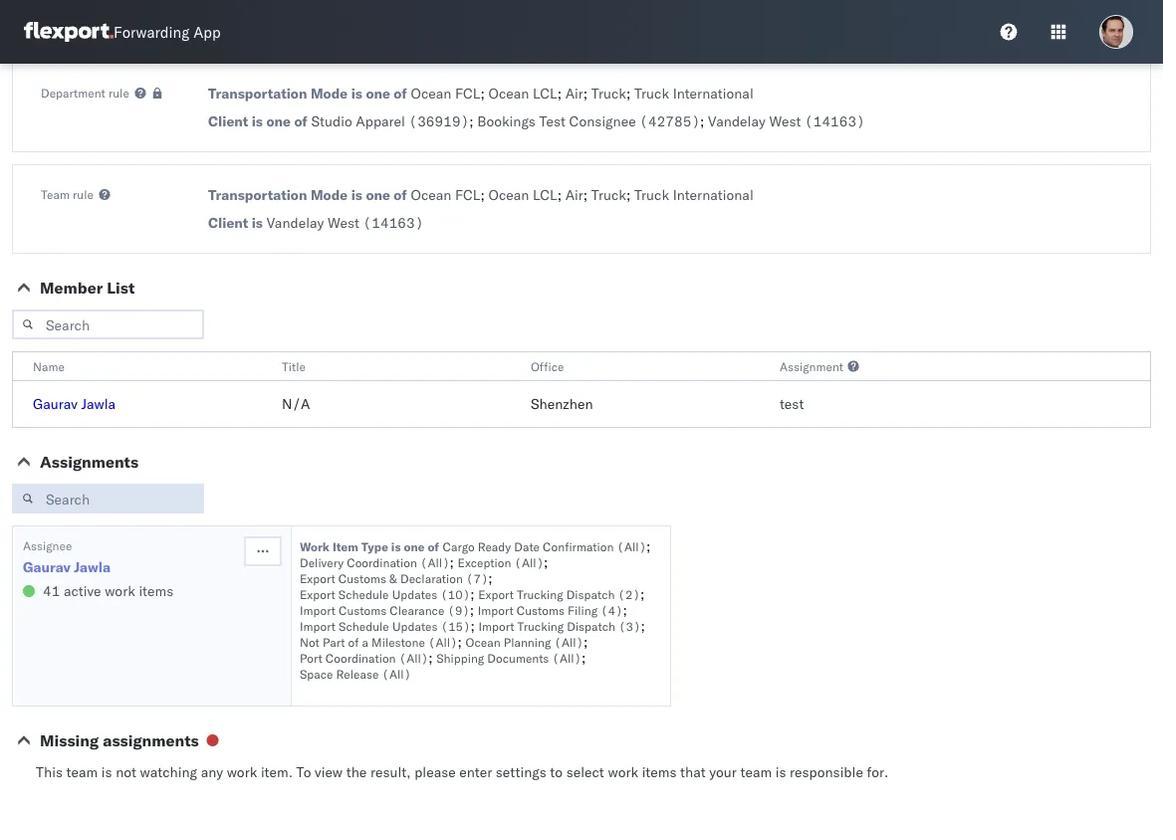 Task type: describe. For each thing, give the bounding box(es) containing it.
assignments
[[103, 731, 199, 751]]

work item type is one of
[[300, 539, 439, 554]]

list
[[107, 278, 135, 298]]

delivery
[[300, 555, 344, 570]]

1 horizontal spatial items
[[642, 764, 677, 782]]

assignment
[[780, 359, 844, 374]]

truck down consignee
[[592, 186, 627, 204]]

ocean inside cargo ready date confirmation (all) ; delivery coordination (all) ; exception (all) ; export customs & declaration (7) ; export schedule updates (10) ; export trucking dispatch (2) ; import customs clearance (9) ; import customs filing (4) ; import schedule updates (15) ; import trucking dispatch (3) ; not part of a milestone (all) ; ocean planning (all) ; port coordination (all) ; shipping documents (all) ; space release (all)
[[466, 635, 501, 650]]

member
[[40, 278, 103, 298]]

client is one of
[[208, 113, 308, 130]]

1 vertical spatial dispatch
[[567, 619, 616, 634]]

active
[[64, 583, 101, 600]]

2 updates from the top
[[392, 619, 438, 634]]

1 vertical spatial schedule
[[339, 619, 389, 634]]

part
[[323, 635, 345, 650]]

view
[[315, 764, 343, 782]]

studio
[[311, 113, 352, 130]]

ocean down bookings
[[489, 186, 529, 204]]

jawla inside assignee gaurav jawla
[[74, 559, 111, 576]]

responsible
[[790, 764, 864, 782]]

shipping
[[437, 651, 484, 666]]

vandelay west (14163)
[[267, 214, 424, 232]]

port
[[300, 651, 322, 666]]

truck down (42785)
[[634, 186, 669, 204]]

client for client is one of
[[208, 113, 248, 130]]

that
[[680, 764, 706, 782]]

consignee
[[569, 113, 636, 130]]

41 active work items
[[43, 583, 174, 600]]

is up vandelay west (14163)
[[351, 186, 363, 204]]

settings
[[496, 764, 547, 782]]

apparel
[[356, 113, 405, 130]]

forwarding
[[114, 22, 190, 41]]

rule for client is one of
[[109, 85, 129, 100]]

(4)
[[601, 603, 623, 618]]

space
[[300, 667, 333, 682]]

select
[[566, 764, 605, 782]]

1 vertical spatial (14163)
[[363, 214, 424, 232]]

to
[[296, 764, 311, 782]]

please
[[415, 764, 456, 782]]

work
[[300, 539, 330, 554]]

item.
[[261, 764, 293, 782]]

missing assignments
[[40, 731, 199, 751]]

0 horizontal spatial work
[[105, 583, 135, 600]]

0 vertical spatial jawla
[[81, 395, 116, 413]]

missing
[[40, 731, 99, 751]]

department rule
[[41, 85, 129, 100]]

filing
[[568, 603, 598, 618]]

is left not on the bottom of page
[[101, 764, 112, 782]]

studio apparel (36919) ; bookings test consignee (42785) ; vandelay west (14163)
[[311, 113, 866, 130]]

ocean fcl ; ocean lcl ; air ; truck ; truck international for vandelay west (14163)
[[411, 186, 754, 204]]

exception
[[458, 555, 511, 570]]

1 team from the left
[[66, 764, 98, 782]]

transportation mode is one of for studio apparel (36919)
[[208, 85, 407, 102]]

(36919)
[[409, 113, 469, 130]]

(15)
[[441, 619, 471, 634]]

0 horizontal spatial vandelay
[[267, 214, 324, 232]]

office
[[531, 359, 564, 374]]

customs up a
[[339, 603, 387, 618]]

ocean down (36919)
[[411, 186, 452, 204]]

ocean up (36919)
[[411, 85, 452, 102]]

is left the "studio"
[[252, 113, 263, 130]]

is right type
[[391, 539, 401, 554]]

declaration
[[400, 571, 463, 586]]

is left vandelay west (14163)
[[252, 214, 263, 232]]

(3)
[[619, 619, 641, 634]]

&
[[390, 571, 397, 586]]

result,
[[371, 764, 411, 782]]

to
[[550, 764, 563, 782]]

(10)
[[441, 587, 470, 602]]

lcl for studio apparel (36919)
[[533, 85, 558, 102]]

department
[[41, 85, 105, 100]]

any
[[201, 764, 223, 782]]

transportation for client is
[[208, 186, 307, 204]]

assignee gaurav jawla
[[23, 538, 111, 576]]

type
[[361, 539, 388, 554]]

0 vertical spatial gaurav
[[33, 395, 78, 413]]

truck up (42785)
[[634, 85, 669, 102]]

forwarding app
[[114, 22, 221, 41]]

enter
[[460, 764, 492, 782]]

customs up planning
[[517, 603, 565, 618]]

0 vertical spatial gaurav jawla link
[[33, 395, 116, 413]]

customs left &
[[339, 571, 386, 586]]

(9)
[[448, 603, 470, 618]]

forwarding app link
[[24, 22, 221, 42]]

the
[[346, 764, 367, 782]]

gaurav jawla
[[33, 395, 116, 413]]

41
[[43, 583, 60, 600]]



Task type: locate. For each thing, give the bounding box(es) containing it.
air down studio apparel (36919) ; bookings test consignee (42785) ; vandelay west (14163)
[[565, 186, 584, 204]]

transportation mode is one of up the "studio"
[[208, 85, 407, 102]]

1 lcl from the top
[[533, 85, 558, 102]]

international down (42785)
[[673, 186, 754, 204]]

your
[[710, 764, 737, 782]]

0 vertical spatial trucking
[[517, 587, 564, 602]]

1 vertical spatial search text field
[[12, 484, 204, 514]]

transportation mode is one of up vandelay west (14163)
[[208, 186, 407, 204]]

1 transportation mode is one of from the top
[[208, 85, 407, 102]]

clearance
[[390, 603, 445, 618]]

1 vertical spatial items
[[642, 764, 677, 782]]

of inside cargo ready date confirmation (all) ; delivery coordination (all) ; exception (all) ; export customs & declaration (7) ; export schedule updates (10) ; export trucking dispatch (2) ; import customs clearance (9) ; import customs filing (4) ; import schedule updates (15) ; import trucking dispatch (3) ; not part of a milestone (all) ; ocean planning (all) ; port coordination (all) ; shipping documents (all) ; space release (all)
[[348, 635, 359, 650]]

team rule
[[41, 187, 94, 202]]

of
[[394, 85, 407, 102], [294, 113, 308, 130], [394, 186, 407, 204], [428, 539, 439, 554], [348, 635, 359, 650]]

bookings
[[477, 113, 536, 130]]

1 vertical spatial west
[[328, 214, 360, 232]]

documents
[[488, 651, 549, 666]]

shenzhen
[[531, 395, 593, 413]]

schedule
[[339, 587, 389, 602], [339, 619, 389, 634]]

mode up vandelay west (14163)
[[311, 186, 348, 204]]

transportation up client is one of
[[208, 85, 307, 102]]

milestone
[[372, 635, 425, 650]]

air
[[565, 85, 584, 102], [565, 186, 584, 204]]

0 vertical spatial air
[[565, 85, 584, 102]]

item
[[333, 539, 358, 554]]

this team is not watching any work item. to view the result, please enter settings to select work items that your team is responsible for.
[[36, 764, 889, 782]]

app
[[193, 22, 221, 41]]

fcl for studio apparel (36919)
[[455, 85, 481, 102]]

transportation up client is
[[208, 186, 307, 204]]

a
[[362, 635, 369, 650]]

lcl
[[533, 85, 558, 102], [533, 186, 558, 204]]

gaurav down the assignee
[[23, 559, 71, 576]]

import
[[300, 603, 336, 618], [478, 603, 514, 618], [300, 619, 336, 634], [479, 619, 514, 634]]

vandelay
[[708, 113, 766, 130], [267, 214, 324, 232]]

2 fcl from the top
[[455, 186, 481, 204]]

trucking
[[517, 587, 564, 602], [518, 619, 564, 634]]

0 vertical spatial fcl
[[455, 85, 481, 102]]

mode for vandelay west (14163)
[[311, 186, 348, 204]]

ocean fcl ; ocean lcl ; air ; truck ; truck international up studio apparel (36919) ; bookings test consignee (42785) ; vandelay west (14163)
[[411, 85, 754, 102]]

2 lcl from the top
[[533, 186, 558, 204]]

1 vertical spatial rule
[[73, 187, 94, 202]]

ocean fcl ; ocean lcl ; air ; truck ; truck international for studio apparel (36919)
[[411, 85, 754, 102]]

items right active
[[139, 583, 174, 600]]

gaurav jawla link down name
[[33, 395, 116, 413]]

(2)
[[618, 587, 640, 602]]

vandelay right client is
[[267, 214, 324, 232]]

0 vertical spatial lcl
[[533, 85, 558, 102]]

one up apparel
[[366, 85, 390, 102]]

not
[[116, 764, 136, 782]]

2 mode from the top
[[311, 186, 348, 204]]

1 vertical spatial mode
[[311, 186, 348, 204]]

0 vertical spatial coordination
[[347, 555, 417, 570]]

1 vertical spatial gaurav jawla link
[[23, 558, 111, 578]]

1 horizontal spatial west
[[770, 113, 801, 130]]

jawla up assignments
[[81, 395, 116, 413]]

work right any
[[227, 764, 257, 782]]

1 vertical spatial transportation
[[208, 186, 307, 204]]

release
[[336, 667, 379, 682]]

0 vertical spatial client
[[208, 113, 248, 130]]

assignments
[[40, 452, 139, 472]]

1 vertical spatial international
[[673, 186, 754, 204]]

0 horizontal spatial (14163)
[[363, 214, 424, 232]]

1 horizontal spatial work
[[227, 764, 257, 782]]

not
[[300, 635, 320, 650]]

mode for studio apparel (36919)
[[311, 85, 348, 102]]

gaurav jawla link up 41
[[23, 558, 111, 578]]

client is
[[208, 214, 263, 232]]

1 ocean fcl ; ocean lcl ; air ; truck ; truck international from the top
[[411, 85, 754, 102]]

2 air from the top
[[565, 186, 584, 204]]

fcl for vandelay west (14163)
[[455, 186, 481, 204]]

gaurav down name
[[33, 395, 78, 413]]

rule right department
[[109, 85, 129, 100]]

1 vertical spatial transportation mode is one of
[[208, 186, 407, 204]]

1 fcl from the top
[[455, 85, 481, 102]]

of left a
[[348, 635, 359, 650]]

client
[[208, 113, 248, 130], [208, 214, 248, 232]]

fcl
[[455, 85, 481, 102], [455, 186, 481, 204]]

items left that
[[642, 764, 677, 782]]

team
[[41, 187, 70, 202]]

for.
[[867, 764, 889, 782]]

1 vertical spatial client
[[208, 214, 248, 232]]

this
[[36, 764, 63, 782]]

(7)
[[466, 571, 488, 586]]

0 horizontal spatial items
[[139, 583, 174, 600]]

fcl up (36919)
[[455, 85, 481, 102]]

transportation
[[208, 85, 307, 102], [208, 186, 307, 204]]

1 updates from the top
[[392, 587, 438, 602]]

dispatch down filing
[[567, 619, 616, 634]]

jawla
[[81, 395, 116, 413], [74, 559, 111, 576]]

2 team from the left
[[741, 764, 772, 782]]

1 vertical spatial fcl
[[455, 186, 481, 204]]

team
[[66, 764, 98, 782], [741, 764, 772, 782]]

one
[[366, 85, 390, 102], [266, 113, 291, 130], [366, 186, 390, 204], [404, 539, 425, 554]]

truck up consignee
[[592, 85, 627, 102]]

search text field down assignments
[[12, 484, 204, 514]]

one up vandelay west (14163)
[[366, 186, 390, 204]]

0 vertical spatial international
[[673, 85, 754, 102]]

0 horizontal spatial team
[[66, 764, 98, 782]]

ocean up 'shipping'
[[466, 635, 501, 650]]

0 vertical spatial west
[[770, 113, 801, 130]]

1 international from the top
[[673, 85, 754, 102]]

coordination
[[347, 555, 417, 570], [326, 651, 396, 666]]

2 transportation from the top
[[208, 186, 307, 204]]

international up (42785)
[[673, 85, 754, 102]]

coordination down type
[[347, 555, 417, 570]]

2 transportation mode is one of from the top
[[208, 186, 407, 204]]

is left responsible at bottom right
[[776, 764, 786, 782]]

test
[[539, 113, 566, 130]]

2 search text field from the top
[[12, 484, 204, 514]]

0 vertical spatial vandelay
[[708, 113, 766, 130]]

1 search text field from the top
[[12, 310, 204, 340]]

(14163)
[[805, 113, 866, 130], [363, 214, 424, 232]]

search text field down list
[[12, 310, 204, 340]]

cargo ready date confirmation (all) ; delivery coordination (all) ; exception (all) ; export customs & declaration (7) ; export schedule updates (10) ; export trucking dispatch (2) ; import customs clearance (9) ; import customs filing (4) ; import schedule updates (15) ; import trucking dispatch (3) ; not part of a milestone (all) ; ocean planning (all) ; port coordination (all) ; shipping documents (all) ; space release (all)
[[300, 537, 651, 682]]

updates down clearance
[[392, 619, 438, 634]]

1 vertical spatial air
[[565, 186, 584, 204]]

ready
[[478, 539, 511, 554]]

1 air from the top
[[565, 85, 584, 102]]

2 ocean fcl ; ocean lcl ; air ; truck ; truck international from the top
[[411, 186, 754, 204]]

air for studio apparel (36919)
[[565, 85, 584, 102]]

;
[[481, 85, 485, 102], [558, 85, 562, 102], [584, 85, 588, 102], [627, 85, 631, 102], [469, 113, 474, 130], [700, 113, 705, 130], [481, 186, 485, 204], [558, 186, 562, 204], [584, 186, 588, 204], [627, 186, 631, 204], [647, 537, 651, 555], [450, 553, 454, 571], [544, 553, 548, 571], [488, 569, 493, 587], [470, 585, 475, 603], [640, 585, 645, 603], [470, 601, 474, 619], [623, 601, 627, 619], [471, 617, 475, 635], [641, 617, 645, 635], [458, 633, 462, 651], [584, 633, 588, 651], [429, 649, 433, 666], [582, 649, 586, 666]]

transportation mode is one of for vandelay west (14163)
[[208, 186, 407, 204]]

0 vertical spatial transportation
[[208, 85, 307, 102]]

1 transportation from the top
[[208, 85, 307, 102]]

1 horizontal spatial team
[[741, 764, 772, 782]]

(42785)
[[640, 113, 700, 130]]

international for vandelay west (14163)
[[673, 186, 754, 204]]

1 vertical spatial jawla
[[74, 559, 111, 576]]

rule for client is
[[73, 187, 94, 202]]

0 vertical spatial search text field
[[12, 310, 204, 340]]

updates
[[392, 587, 438, 602], [392, 619, 438, 634]]

1 horizontal spatial (14163)
[[805, 113, 866, 130]]

1 horizontal spatial rule
[[109, 85, 129, 100]]

work right active
[[105, 583, 135, 600]]

title
[[282, 359, 306, 374]]

n/a
[[282, 395, 310, 413]]

test
[[780, 395, 804, 413]]

air up studio apparel (36919) ; bookings test consignee (42785) ; vandelay west (14163)
[[565, 85, 584, 102]]

1 client from the top
[[208, 113, 248, 130]]

lcl up the test
[[533, 85, 558, 102]]

0 vertical spatial (14163)
[[805, 113, 866, 130]]

international for studio apparel (36919)
[[673, 85, 754, 102]]

rule right team
[[73, 187, 94, 202]]

lcl for vandelay west (14163)
[[533, 186, 558, 204]]

ocean up bookings
[[489, 85, 529, 102]]

air for vandelay west (14163)
[[565, 186, 584, 204]]

assignee
[[23, 538, 72, 553]]

one up declaration
[[404, 539, 425, 554]]

1 vertical spatial vandelay
[[267, 214, 324, 232]]

is up apparel
[[351, 85, 363, 102]]

Search text field
[[12, 310, 204, 340], [12, 484, 204, 514]]

coordination up release
[[326, 651, 396, 666]]

of up apparel
[[394, 85, 407, 102]]

lcl down the test
[[533, 186, 558, 204]]

0 horizontal spatial west
[[328, 214, 360, 232]]

1 vertical spatial lcl
[[533, 186, 558, 204]]

west
[[770, 113, 801, 130], [328, 214, 360, 232]]

dispatch up filing
[[567, 587, 615, 602]]

client for client is
[[208, 214, 248, 232]]

ocean fcl ; ocean lcl ; air ; truck ; truck international down studio apparel (36919) ; bookings test consignee (42785) ; vandelay west (14163)
[[411, 186, 754, 204]]

updates up clearance
[[392, 587, 438, 602]]

ocean
[[411, 85, 452, 102], [489, 85, 529, 102], [411, 186, 452, 204], [489, 186, 529, 204], [466, 635, 501, 650]]

transportation mode is one of
[[208, 85, 407, 102], [208, 186, 407, 204]]

ocean fcl ; ocean lcl ; air ; truck ; truck international
[[411, 85, 754, 102], [411, 186, 754, 204]]

1 vertical spatial ocean fcl ; ocean lcl ; air ; truck ; truck international
[[411, 186, 754, 204]]

cargo
[[443, 539, 475, 554]]

dispatch
[[567, 587, 615, 602], [567, 619, 616, 634]]

of left the "studio"
[[294, 113, 308, 130]]

date
[[514, 539, 540, 554]]

name
[[33, 359, 65, 374]]

flexport. image
[[24, 22, 114, 42]]

0 vertical spatial updates
[[392, 587, 438, 602]]

mode up the "studio"
[[311, 85, 348, 102]]

1 mode from the top
[[311, 85, 348, 102]]

gaurav jawla link
[[33, 395, 116, 413], [23, 558, 111, 578]]

1 vertical spatial coordination
[[326, 651, 396, 666]]

mode
[[311, 85, 348, 102], [311, 186, 348, 204]]

0 vertical spatial transportation mode is one of
[[208, 85, 407, 102]]

0 vertical spatial mode
[[311, 85, 348, 102]]

transportation for client is one of
[[208, 85, 307, 102]]

1 vertical spatial trucking
[[518, 619, 564, 634]]

team right this
[[66, 764, 98, 782]]

confirmation
[[543, 539, 614, 554]]

one left the "studio"
[[266, 113, 291, 130]]

0 vertical spatial schedule
[[339, 587, 389, 602]]

planning
[[504, 635, 551, 650]]

work right select
[[608, 764, 639, 782]]

2 client from the top
[[208, 214, 248, 232]]

work
[[105, 583, 135, 600], [227, 764, 257, 782], [608, 764, 639, 782]]

rule
[[109, 85, 129, 100], [73, 187, 94, 202]]

2 international from the top
[[673, 186, 754, 204]]

gaurav inside assignee gaurav jawla
[[23, 559, 71, 576]]

watching
[[140, 764, 197, 782]]

1 vertical spatial updates
[[392, 619, 438, 634]]

0 vertical spatial dispatch
[[567, 587, 615, 602]]

0 horizontal spatial rule
[[73, 187, 94, 202]]

1 vertical spatial gaurav
[[23, 559, 71, 576]]

2 horizontal spatial work
[[608, 764, 639, 782]]

1 horizontal spatial vandelay
[[708, 113, 766, 130]]

of up vandelay west (14163)
[[394, 186, 407, 204]]

fcl down (36919)
[[455, 186, 481, 204]]

vandelay right (42785)
[[708, 113, 766, 130]]

0 vertical spatial rule
[[109, 85, 129, 100]]

of left cargo
[[428, 539, 439, 554]]

customs
[[339, 571, 386, 586], [339, 603, 387, 618], [517, 603, 565, 618]]

team right the your
[[741, 764, 772, 782]]

member list
[[40, 278, 135, 298]]

international
[[673, 85, 754, 102], [673, 186, 754, 204]]

jawla up active
[[74, 559, 111, 576]]

gaurav
[[33, 395, 78, 413], [23, 559, 71, 576]]

0 vertical spatial items
[[139, 583, 174, 600]]

0 vertical spatial ocean fcl ; ocean lcl ; air ; truck ; truck international
[[411, 85, 754, 102]]



Task type: vqa. For each thing, say whether or not it's contained in the screenshot.


